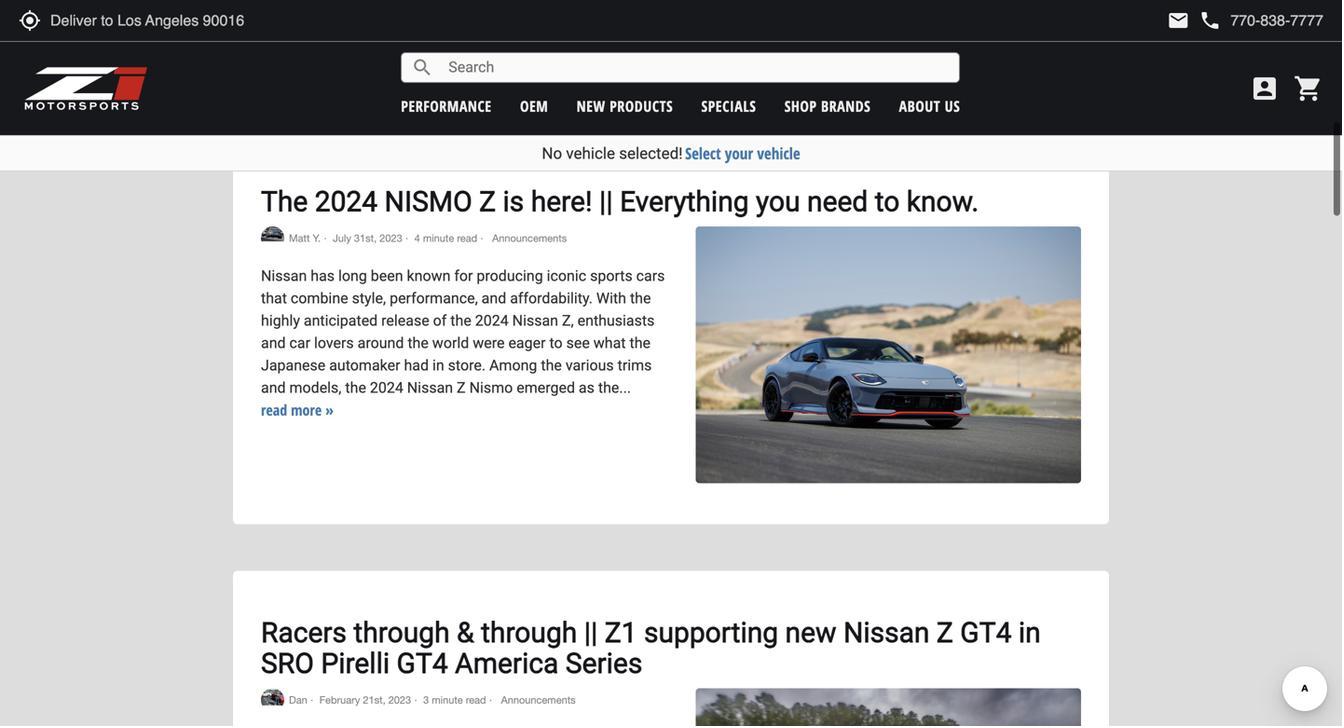 Task type: describe. For each thing, give the bounding box(es) containing it.
enthusiasts
[[578, 312, 655, 329]]

about us
[[899, 96, 961, 116]]

shop
[[785, 96, 817, 116]]

racers
[[261, 616, 347, 649]]

to inside nissan has long been known for producing iconic sports cars that combine style, performance, and affordability. with the highly anticipated release of the 2024 nissan z, enthusiasts and car lovers around the world were eager to see what the japanese automaker had in store. among the various trims and models, the 2024 nissan z nismo emerged as the... read more »
[[550, 334, 563, 352]]

phone
[[1199, 9, 1222, 32]]

various
[[566, 356, 614, 374]]

highly
[[261, 312, 300, 329]]

3 minute read
[[423, 694, 486, 706]]

new products
[[577, 96, 673, 116]]

z1
[[605, 616, 637, 649]]

among
[[489, 356, 537, 374]]

1 horizontal spatial ||
[[600, 185, 613, 218]]

minute for nismo
[[423, 232, 454, 244]]

matt
[[289, 232, 310, 244]]

1 vertical spatial and
[[261, 334, 286, 352]]

has
[[311, 267, 335, 285]]

dan image
[[261, 688, 284, 706]]

for
[[454, 267, 473, 285]]

you
[[756, 185, 801, 218]]

models,
[[290, 379, 342, 397]]

around
[[358, 334, 404, 352]]

long
[[338, 267, 367, 285]]

july 31st, 2023
[[333, 232, 402, 244]]

lovers
[[314, 334, 354, 352]]

more
[[291, 400, 322, 420]]

31st,
[[354, 232, 377, 244]]

shopping_cart link
[[1289, 74, 1324, 103]]

february 21st, 2023
[[320, 694, 411, 706]]

new products link
[[577, 96, 673, 116]]

the 2024 nismo z is here! || everything you need to know. image
[[696, 226, 1082, 483]]

no
[[542, 144, 562, 163]]

0 vertical spatial 2024
[[315, 185, 378, 218]]

nissan inside racers through & through || z1 supporting new nissan z gt4 in sro pirelli gt4 america series
[[844, 616, 930, 649]]

y.
[[313, 232, 321, 244]]

release
[[381, 312, 430, 329]]

z1 motorsports logo image
[[23, 65, 149, 112]]

0 vertical spatial and
[[482, 289, 506, 307]]

oem
[[520, 96, 549, 116]]

style,
[[352, 289, 386, 307]]

as
[[579, 379, 595, 397]]

Search search field
[[434, 53, 960, 82]]

2 vertical spatial and
[[261, 379, 286, 397]]

automaker
[[329, 356, 400, 374]]

products
[[610, 96, 673, 116]]

nismo
[[385, 185, 472, 218]]

select your vehicle link
[[685, 143, 801, 164]]

0 vertical spatial new
[[577, 96, 606, 116]]

emerged
[[517, 379, 575, 397]]

with
[[597, 289, 627, 307]]

account_box
[[1250, 74, 1280, 103]]

nissan has long been known for producing iconic sports cars that combine style, performance, and affordability. with the highly anticipated release of the 2024 nissan z, enthusiasts and car lovers around the world were eager to see what the japanese automaker had in store. among the various trims and models, the 2024 nissan z nismo emerged as the... read more »
[[261, 267, 665, 420]]

dan
[[289, 694, 307, 706]]

mail link
[[1168, 9, 1190, 32]]

no vehicle selected! select your vehicle
[[542, 143, 801, 164]]

account_box link
[[1246, 74, 1285, 103]]

z inside racers through & through || z1 supporting new nissan z gt4 in sro pirelli gt4 america series
[[937, 616, 954, 649]]

read inside nissan has long been known for producing iconic sports cars that combine style, performance, and affordability. with the highly anticipated release of the 2024 nissan z, enthusiasts and car lovers around the world were eager to see what the japanese automaker had in store. among the various trims and models, the 2024 nissan z nismo emerged as the... read more »
[[261, 400, 287, 420]]

&
[[457, 616, 474, 649]]

sports
[[590, 267, 633, 285]]

|| inside racers through & through || z1 supporting new nissan z gt4 in sro pirelli gt4 america series
[[584, 616, 598, 649]]

read for 2024
[[457, 232, 477, 244]]

the right of
[[451, 312, 472, 329]]

producing
[[477, 267, 543, 285]]

performance
[[401, 96, 492, 116]]

shop brands link
[[785, 96, 871, 116]]

what
[[594, 334, 626, 352]]

had
[[404, 356, 429, 374]]

february
[[320, 694, 360, 706]]

the down "automaker"
[[345, 379, 366, 397]]

here!
[[531, 185, 593, 218]]

mail
[[1168, 9, 1190, 32]]

of
[[433, 312, 447, 329]]

the...
[[598, 379, 631, 397]]

the up trims
[[630, 334, 651, 352]]



Task type: locate. For each thing, give the bounding box(es) containing it.
performance link
[[401, 96, 492, 116]]

selected!
[[619, 144, 683, 163]]

supporting
[[644, 616, 779, 649]]

the up emerged
[[541, 356, 562, 374]]

us
[[945, 96, 961, 116]]

2024 up july at the top
[[315, 185, 378, 218]]

2 vertical spatial read
[[466, 694, 486, 706]]

performance,
[[390, 289, 478, 307]]

store.
[[448, 356, 486, 374]]

phone link
[[1199, 9, 1324, 32]]

1 vertical spatial z
[[457, 379, 466, 397]]

trims
[[618, 356, 652, 374]]

matt y.
[[289, 232, 321, 244]]

4
[[415, 232, 420, 244]]

to left see
[[550, 334, 563, 352]]

through right &
[[481, 616, 577, 649]]

0 vertical spatial minute
[[423, 232, 454, 244]]

1 vertical spatial 2024
[[475, 312, 509, 329]]

is
[[503, 185, 524, 218]]

read for through
[[466, 694, 486, 706]]

the up had
[[408, 334, 429, 352]]

3
[[423, 694, 429, 706]]

2024 down "automaker"
[[370, 379, 404, 397]]

new inside racers through & through || z1 supporting new nissan z gt4 in sro pirelli gt4 america series
[[786, 616, 837, 649]]

0 horizontal spatial z
[[457, 379, 466, 397]]

z,
[[562, 312, 574, 329]]

read down america
[[466, 694, 486, 706]]

minute right 3
[[432, 694, 463, 706]]

oem link
[[520, 96, 549, 116]]

0 vertical spatial read
[[457, 232, 477, 244]]

racers through & through || z1 supporting new nissan z gt4 in sro pirelli gt4 america series link
[[261, 616, 1041, 680]]

matt y. image
[[261, 226, 284, 241]]

vehicle right the no
[[566, 144, 615, 163]]

gt4
[[961, 616, 1012, 649], [397, 647, 448, 680]]

nismo
[[470, 379, 513, 397]]

1 vertical spatial 2023
[[388, 694, 411, 706]]

2 through from the left
[[481, 616, 577, 649]]

see
[[566, 334, 590, 352]]

search
[[411, 56, 434, 79]]

»
[[326, 400, 334, 420]]

1 vertical spatial to
[[550, 334, 563, 352]]

need
[[807, 185, 868, 218]]

1 horizontal spatial gt4
[[961, 616, 1012, 649]]

||
[[600, 185, 613, 218], [584, 616, 598, 649]]

in inside nissan has long been known for producing iconic sports cars that combine style, performance, and affordability. with the highly anticipated release of the 2024 nissan z, enthusiasts and car lovers around the world were eager to see what the japanese automaker had in store. among the various trims and models, the 2024 nissan z nismo emerged as the... read more »
[[433, 356, 444, 374]]

read left more
[[261, 400, 287, 420]]

1 vertical spatial read
[[261, 400, 287, 420]]

eager
[[509, 334, 546, 352]]

the down cars
[[630, 289, 651, 307]]

through left &
[[354, 616, 450, 649]]

cars
[[636, 267, 665, 285]]

0 horizontal spatial in
[[433, 356, 444, 374]]

2024 up were on the left top
[[475, 312, 509, 329]]

and down producing at top
[[482, 289, 506, 307]]

about us link
[[899, 96, 961, 116]]

and
[[482, 289, 506, 307], [261, 334, 286, 352], [261, 379, 286, 397]]

0 horizontal spatial new
[[577, 96, 606, 116]]

racers through & through || z1 supporting new nissan z gt4 in sro pirelli gt4 america series
[[261, 616, 1041, 680]]

july
[[333, 232, 351, 244]]

0 vertical spatial ||
[[600, 185, 613, 218]]

1 horizontal spatial z
[[479, 185, 496, 218]]

2023 right 21st,
[[388, 694, 411, 706]]

0 horizontal spatial through
[[354, 616, 450, 649]]

21st,
[[363, 694, 386, 706]]

known
[[407, 267, 451, 285]]

2 horizontal spatial z
[[937, 616, 954, 649]]

affordability.
[[510, 289, 593, 307]]

1 vertical spatial new
[[786, 616, 837, 649]]

0 vertical spatial z
[[479, 185, 496, 218]]

specials link
[[702, 96, 756, 116]]

0 vertical spatial to
[[875, 185, 900, 218]]

pirelli
[[321, 647, 390, 680]]

select
[[685, 143, 721, 164]]

the 2024 nismo z is here! || everything you need to know.
[[261, 185, 979, 218]]

0 horizontal spatial to
[[550, 334, 563, 352]]

1 horizontal spatial vehicle
[[757, 143, 801, 164]]

vehicle right your
[[757, 143, 801, 164]]

america
[[455, 647, 559, 680]]

announcements down is
[[490, 232, 567, 244]]

2 vertical spatial 2024
[[370, 379, 404, 397]]

1 horizontal spatial new
[[786, 616, 837, 649]]

in inside racers through & through || z1 supporting new nissan z gt4 in sro pirelli gt4 america series
[[1019, 616, 1041, 649]]

were
[[473, 334, 505, 352]]

know.
[[907, 185, 979, 218]]

your
[[725, 143, 753, 164]]

read
[[457, 232, 477, 244], [261, 400, 287, 420], [466, 694, 486, 706]]

vehicle inside no vehicle selected! select your vehicle
[[566, 144, 615, 163]]

2023 for 2024
[[380, 232, 402, 244]]

1 vertical spatial in
[[1019, 616, 1041, 649]]

been
[[371, 267, 403, 285]]

minute right "4"
[[423, 232, 454, 244]]

|| right here!
[[600, 185, 613, 218]]

and down "highly"
[[261, 334, 286, 352]]

0 vertical spatial in
[[433, 356, 444, 374]]

1 horizontal spatial to
[[875, 185, 900, 218]]

japanese
[[261, 356, 326, 374]]

announcements for ||
[[498, 694, 576, 706]]

announcements for is
[[490, 232, 567, 244]]

anticipated
[[304, 312, 378, 329]]

iconic
[[547, 267, 587, 285]]

1 horizontal spatial through
[[481, 616, 577, 649]]

1 horizontal spatial in
[[1019, 616, 1041, 649]]

1 vertical spatial ||
[[584, 616, 598, 649]]

z inside nissan has long been known for producing iconic sports cars that combine style, performance, and affordability. with the highly anticipated release of the 2024 nissan z, enthusiasts and car lovers around the world were eager to see what the japanese automaker had in store. among the various trims and models, the 2024 nissan z nismo emerged as the... read more »
[[457, 379, 466, 397]]

the
[[630, 289, 651, 307], [451, 312, 472, 329], [408, 334, 429, 352], [630, 334, 651, 352], [541, 356, 562, 374], [345, 379, 366, 397]]

2023 for through
[[388, 694, 411, 706]]

about
[[899, 96, 941, 116]]

minute for &
[[432, 694, 463, 706]]

2023 right 31st, on the left of page
[[380, 232, 402, 244]]

car
[[290, 334, 310, 352]]

and down japanese
[[261, 379, 286, 397]]

mail phone
[[1168, 9, 1222, 32]]

0 horizontal spatial ||
[[584, 616, 598, 649]]

sro
[[261, 647, 314, 680]]

announcements down america
[[498, 694, 576, 706]]

1 through from the left
[[354, 616, 450, 649]]

everything
[[620, 185, 749, 218]]

z
[[479, 185, 496, 218], [457, 379, 466, 397], [937, 616, 954, 649]]

4 minute read
[[415, 232, 477, 244]]

shopping_cart
[[1294, 74, 1324, 103]]

shop brands
[[785, 96, 871, 116]]

0 horizontal spatial gt4
[[397, 647, 448, 680]]

specials
[[702, 96, 756, 116]]

read more » link
[[261, 400, 334, 420]]

vehicle
[[757, 143, 801, 164], [566, 144, 615, 163]]

|| left z1
[[584, 616, 598, 649]]

through
[[354, 616, 450, 649], [481, 616, 577, 649]]

the 2024 nismo z is here! || everything you need to know. link
[[261, 185, 979, 218]]

read up for
[[457, 232, 477, 244]]

0 vertical spatial announcements
[[490, 232, 567, 244]]

that
[[261, 289, 287, 307]]

the
[[261, 185, 308, 218]]

2 vertical spatial z
[[937, 616, 954, 649]]

in
[[433, 356, 444, 374], [1019, 616, 1041, 649]]

series
[[566, 647, 643, 680]]

0 horizontal spatial vehicle
[[566, 144, 615, 163]]

1 vertical spatial announcements
[[498, 694, 576, 706]]

my_location
[[19, 9, 41, 32]]

0 vertical spatial 2023
[[380, 232, 402, 244]]

nissan
[[261, 267, 307, 285], [512, 312, 558, 329], [407, 379, 453, 397], [844, 616, 930, 649]]

brands
[[821, 96, 871, 116]]

1 vertical spatial minute
[[432, 694, 463, 706]]

to right need
[[875, 185, 900, 218]]



Task type: vqa. For each thing, say whether or not it's contained in the screenshot.
Q50 to the top
no



